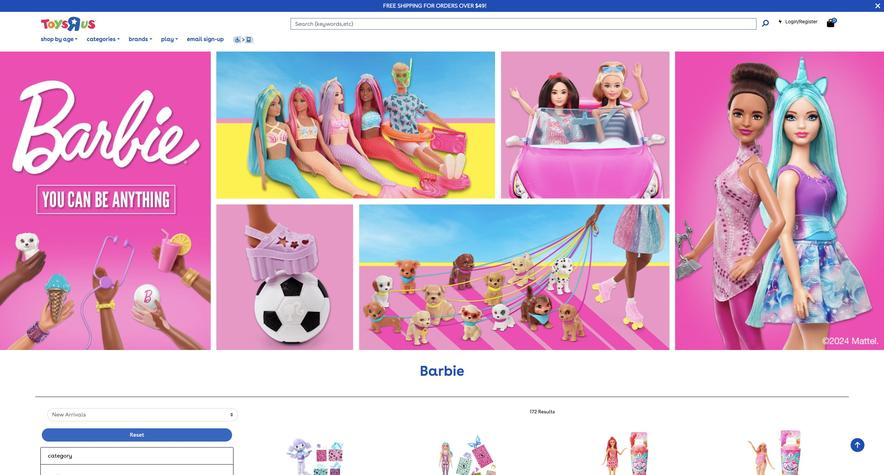 Task type: describe. For each thing, give the bounding box(es) containing it.
reset
[[130, 432, 144, 439]]

Enter Keyword or Item No. search field
[[291, 18, 757, 30]]

172
[[530, 409, 537, 415]]

login/register button
[[778, 18, 818, 25]]

categories
[[87, 36, 116, 43]]

close button image
[[876, 2, 881, 10]]

shop by age
[[41, 36, 74, 43]]

shipping
[[398, 2, 422, 9]]

free shipping for orders over $49!
[[383, 2, 487, 9]]

play
[[161, 36, 174, 43]]

menu bar containing shop by age
[[36, 27, 885, 52]]

barbie-you can be anything image
[[0, 52, 885, 350]]

free shipping for orders over $49! link
[[383, 2, 487, 9]]

shop by age button
[[36, 31, 82, 48]]

$49!
[[475, 2, 487, 9]]

category element
[[48, 452, 226, 461]]

orders
[[436, 2, 458, 9]]

0 link
[[827, 18, 842, 28]]

barbie
[[420, 363, 465, 380]]

shop
[[41, 36, 54, 43]]

up
[[217, 36, 224, 43]]

free
[[383, 2, 396, 9]]

172 results
[[530, 409, 555, 415]]



Task type: vqa. For each thing, say whether or not it's contained in the screenshot.
write
no



Task type: locate. For each thing, give the bounding box(es) containing it.
reset button
[[42, 429, 232, 442]]

barbie cutie reveal cozy cute tees series doll - purple poodle image
[[286, 427, 344, 476]]

category
[[48, 453, 72, 460]]

email sign-up link
[[183, 31, 228, 48]]

play button
[[157, 31, 183, 48]]

shopping bag image
[[827, 19, 835, 27]]

over
[[459, 2, 474, 9]]

by
[[55, 36, 62, 43]]

for
[[424, 2, 435, 9]]

barbie pop reveal fruit series strawberry lemonade doll, 8 surprises include pet, slime, scent & color change image
[[744, 427, 802, 476]]

age
[[63, 36, 74, 43]]

email
[[187, 36, 202, 43]]

sign-
[[204, 36, 217, 43]]

this icon serves as a link to download the essential accessibility assistive technology app for individuals with physical disabilities. it is featured as part of our commitment to diversity and inclusion. image
[[233, 36, 254, 44]]

barbie main content
[[0, 52, 885, 476]]

toys r us image
[[41, 16, 96, 32]]

menu bar
[[36, 27, 885, 52]]

0
[[833, 18, 836, 23]]

login/register
[[786, 18, 818, 24]]

email sign-up
[[187, 36, 224, 43]]

None search field
[[291, 18, 769, 30]]

barbie pop reveal fruit series watermelon crush doll, 8 surprises include pet, slime, scent & color change image
[[592, 427, 649, 476]]

barbie color reveal doll with 6 surprises, rainbow galaxy series-style may vary image
[[439, 427, 496, 476]]

brands
[[129, 36, 148, 43]]

results
[[539, 409, 555, 415]]

brands button
[[124, 31, 157, 48]]

categories button
[[82, 31, 124, 48]]



